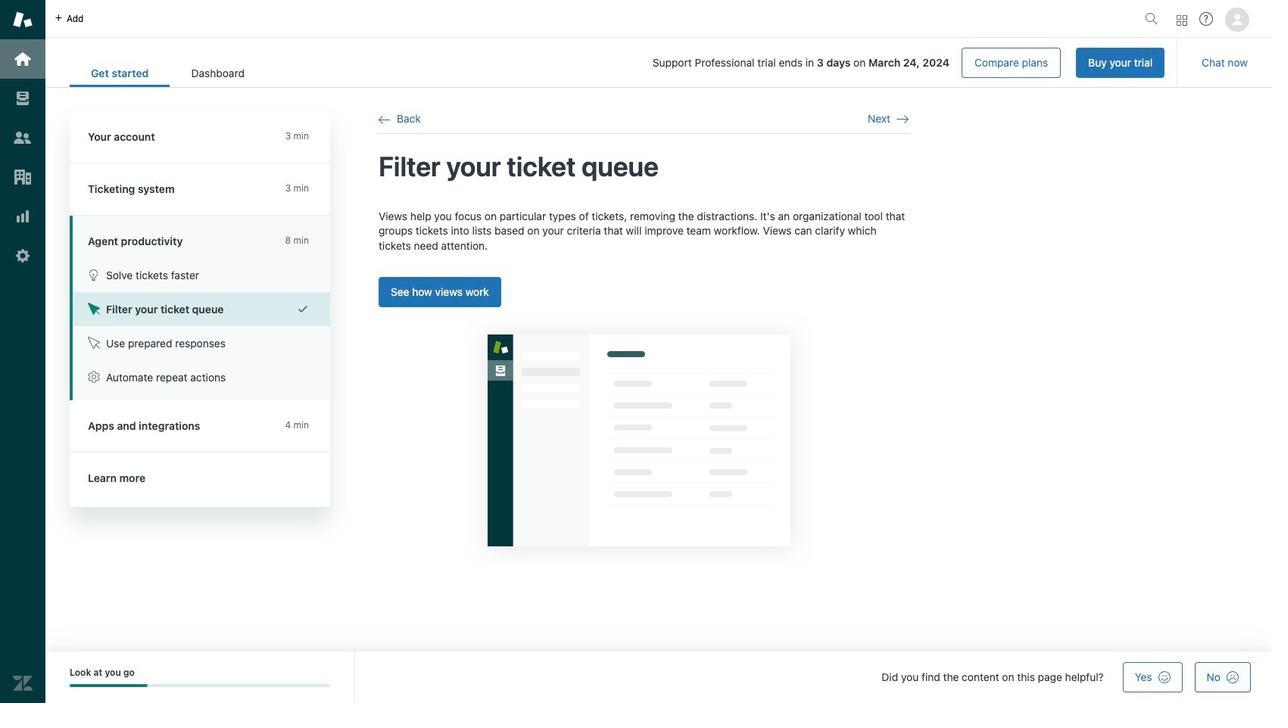 Task type: describe. For each thing, give the bounding box(es) containing it.
zendesk image
[[13, 674, 33, 694]]

views image
[[13, 89, 33, 108]]

customers image
[[13, 128, 33, 148]]

organizations image
[[13, 167, 33, 187]]



Task type: locate. For each thing, give the bounding box(es) containing it.
main element
[[0, 0, 45, 704]]

admin image
[[13, 246, 33, 266]]

March 24, 2024 text field
[[869, 56, 950, 69]]

get help image
[[1200, 12, 1214, 26]]

reporting image
[[13, 207, 33, 227]]

tab list
[[70, 59, 266, 87]]

zendesk products image
[[1178, 15, 1188, 25]]

tab
[[170, 59, 266, 87]]

get started image
[[13, 49, 33, 69]]

progress bar
[[70, 685, 330, 688]]

zendesk support image
[[13, 10, 33, 30]]

heading
[[70, 111, 330, 164]]

indicates location of where to select views. image
[[464, 312, 815, 571]]



Task type: vqa. For each thing, say whether or not it's contained in the screenshot.
Customer context image
no



